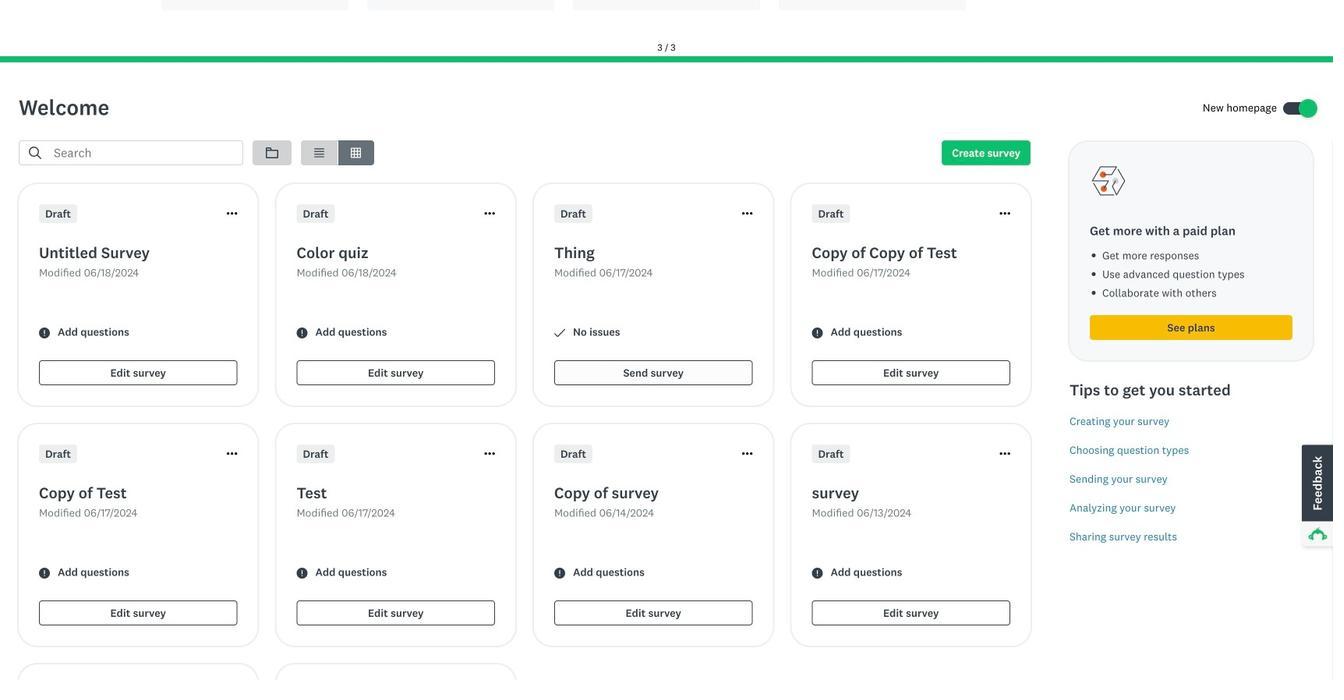 Task type: describe. For each thing, give the bounding box(es) containing it.
0 vertical spatial dialog
[[0, 0, 1334, 62]]

2 folders image from the top
[[266, 147, 278, 158]]



Task type: vqa. For each thing, say whether or not it's contained in the screenshot.
Response count image
no



Task type: locate. For each thing, give the bounding box(es) containing it.
folders image
[[266, 147, 278, 159], [266, 147, 278, 158]]

search image
[[29, 147, 41, 159], [29, 147, 41, 159]]

1 folders image from the top
[[266, 147, 278, 159]]

warning image
[[297, 328, 308, 338], [812, 328, 823, 338], [555, 568, 565, 579], [812, 568, 823, 579]]

dialog
[[0, 0, 1334, 62], [1333, 140, 1334, 680]]

response based pricing icon image
[[1090, 162, 1128, 200]]

warning image
[[39, 328, 50, 338], [39, 568, 50, 579], [297, 568, 308, 579]]

no issues image
[[555, 328, 565, 338]]

Search text field
[[41, 141, 243, 165]]

1 vertical spatial dialog
[[1333, 140, 1334, 680]]

group
[[301, 140, 374, 165]]



